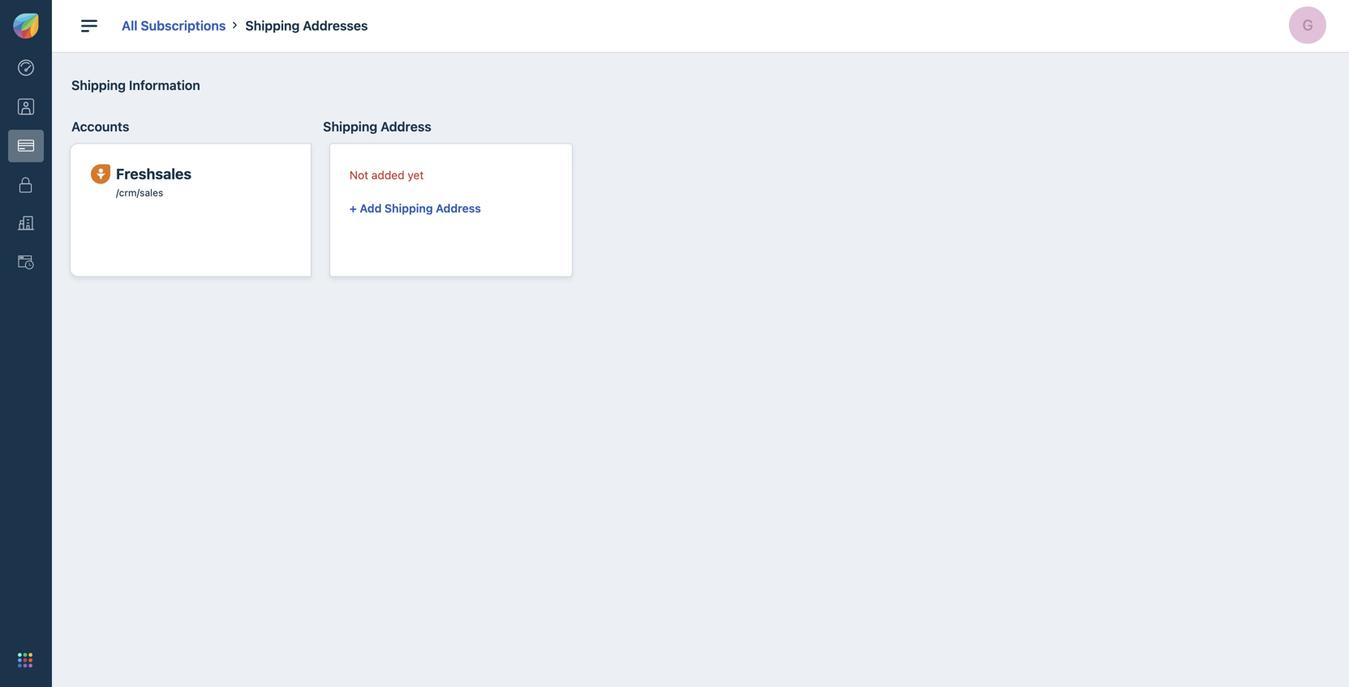 Task type: locate. For each thing, give the bounding box(es) containing it.
addresses
[[303, 18, 368, 33]]

audit logs image
[[18, 255, 34, 271]]

profile picture image
[[1290, 6, 1327, 44]]

shipping address
[[323, 119, 432, 134]]

shipping information
[[71, 78, 200, 93]]

yet
[[408, 169, 424, 182]]

all
[[122, 18, 138, 33]]

0 vertical spatial address
[[381, 119, 432, 134]]

information
[[129, 78, 200, 93]]

not
[[350, 169, 369, 182]]

+ add shipping address
[[350, 202, 481, 215]]

0 horizontal spatial address
[[381, 119, 432, 134]]

security image
[[18, 177, 34, 193]]

shipping
[[245, 18, 300, 33], [71, 78, 126, 93], [323, 119, 378, 134], [385, 202, 433, 215]]

freshsales image
[[91, 164, 110, 184]]

shipping up not
[[323, 119, 378, 134]]

address
[[381, 119, 432, 134], [436, 202, 481, 215]]

not added yet
[[350, 169, 424, 182]]

shipping left addresses
[[245, 18, 300, 33]]

freshworks switcher image
[[18, 653, 32, 668]]

shipping for shipping addresses
[[245, 18, 300, 33]]

1 vertical spatial address
[[436, 202, 481, 215]]

1 horizontal spatial address
[[436, 202, 481, 215]]

shipping for shipping information
[[71, 78, 126, 93]]

shipping up accounts
[[71, 78, 126, 93]]



Task type: describe. For each thing, give the bounding box(es) containing it.
my subscriptions image
[[18, 138, 34, 154]]

freshworks icon image
[[13, 13, 39, 39]]

all subscriptions link
[[122, 18, 226, 33]]

+
[[350, 202, 357, 215]]

freshsales
[[116, 165, 192, 183]]

shipping for shipping address
[[323, 119, 378, 134]]

accounts
[[71, 119, 129, 134]]

subscriptions
[[141, 18, 226, 33]]

/crm/sales
[[116, 187, 163, 199]]

neo admin center image
[[18, 60, 34, 76]]

shipping addresses
[[245, 18, 368, 33]]

add
[[360, 202, 382, 215]]

shipping down yet
[[385, 202, 433, 215]]

added
[[372, 169, 405, 182]]

organization image
[[18, 216, 34, 232]]

users image
[[18, 99, 34, 115]]

all subscriptions
[[122, 18, 226, 33]]



Task type: vqa. For each thing, say whether or not it's contained in the screenshot.
/crm/sales
yes



